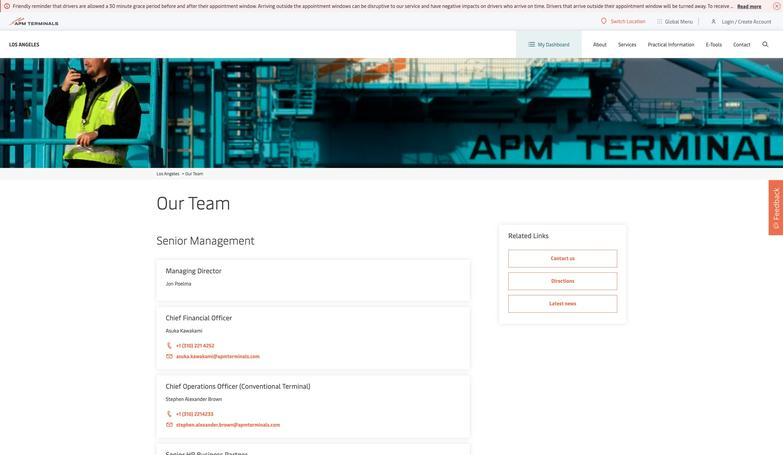 Task type: describe. For each thing, give the bounding box(es) containing it.
1 horizontal spatial contact
[[734, 41, 751, 48]]

1 arrive from the left
[[514, 2, 527, 9]]

>
[[182, 171, 184, 177]]

global
[[665, 18, 680, 25]]

login / create account
[[722, 18, 772, 25]]

1 outside from the left
[[276, 2, 293, 9]]

managing
[[166, 267, 196, 276]]

terminal)
[[282, 382, 311, 391]]

friendly
[[13, 2, 31, 9]]

2 their from the left
[[605, 2, 615, 9]]

a
[[106, 2, 108, 9]]

los for los angeles > our team
[[157, 171, 163, 177]]

contact inside related links contact us
[[551, 255, 569, 262]]

2 that from the left
[[563, 2, 572, 9]]

global menu button
[[652, 12, 699, 30]]

/
[[735, 18, 737, 25]]

senior
[[157, 233, 187, 248]]

chief for chief financial officer
[[166, 314, 181, 323]]

2 and from the left
[[421, 2, 430, 9]]

jon
[[166, 281, 174, 287]]

asuka kawakami
[[166, 328, 202, 334]]

my dashboard button
[[528, 31, 570, 58]]

(conventional
[[239, 382, 281, 391]]

negative
[[442, 2, 461, 9]]

have
[[431, 2, 441, 9]]

links
[[533, 231, 549, 241]]

feedback
[[771, 188, 782, 221]]

more
[[750, 3, 762, 9]]

our
[[397, 2, 404, 9]]

1 be from the left
[[361, 2, 367, 9]]

chief for chief operations officer (conventional terminal)
[[166, 382, 181, 391]]

service
[[405, 2, 420, 9]]

friendly reminder that drivers are allowed a 30 minute grace period before and after their appointment window. arriving outside the appointment windows can be disruptive to our service and have negative impacts on drivers who arrive on time. drivers that arrive outside their appointment window will be turned away. to receive future operational alerts
[[13, 2, 783, 9]]

1 appointment from the left
[[210, 2, 238, 9]]

contact us link
[[509, 250, 618, 268]]

asuka.kawakami@apmterminals.com
[[176, 353, 260, 360]]

are
[[79, 2, 86, 9]]

managing director
[[166, 267, 222, 276]]

close alert image
[[774, 2, 781, 10]]

+1 (310) 2214233 link
[[166, 411, 461, 419]]

e-
[[706, 41, 711, 48]]

period
[[146, 2, 160, 9]]

1 that from the left
[[53, 2, 62, 9]]

2 arrive from the left
[[574, 2, 586, 9]]

windows
[[332, 2, 351, 9]]

contact button
[[734, 31, 751, 58]]

the
[[294, 2, 301, 9]]

impacts
[[462, 2, 480, 9]]

2 be from the left
[[673, 2, 678, 9]]

+1 for operations
[[176, 411, 181, 418]]

2 on from the left
[[528, 2, 533, 9]]

future
[[731, 2, 745, 9]]

latest
[[550, 301, 564, 307]]

1 on from the left
[[481, 2, 486, 9]]

stephen.alexander.brown@apmterminals.com link
[[166, 422, 461, 429]]

financial
[[183, 314, 210, 323]]

information
[[669, 41, 695, 48]]

switch location
[[611, 18, 646, 24]]

1 horizontal spatial los angeles link
[[157, 171, 179, 177]]

us
[[570, 255, 575, 262]]

management
[[190, 233, 255, 248]]

related links contact us
[[509, 231, 575, 262]]

asuka
[[166, 328, 179, 334]]

1 and from the left
[[177, 2, 185, 9]]

practical
[[648, 41, 667, 48]]

+1 for financial
[[176, 343, 181, 349]]

2 drivers from the left
[[488, 2, 503, 9]]

0 vertical spatial team
[[193, 171, 203, 177]]

grace
[[133, 2, 145, 9]]

location
[[627, 18, 646, 24]]

1 their from the left
[[198, 2, 209, 9]]

my dashboard
[[538, 41, 570, 48]]

la-our team image
[[0, 58, 783, 168]]

dashboard
[[546, 41, 570, 48]]

brown
[[208, 396, 222, 403]]

arriving
[[258, 2, 275, 9]]

operations
[[183, 382, 216, 391]]

angeles for los angeles > our team
[[164, 171, 179, 177]]

our team
[[157, 190, 231, 215]]

related
[[509, 231, 532, 241]]

before
[[162, 2, 176, 9]]

after
[[186, 2, 197, 9]]

turned
[[679, 2, 694, 9]]

0 horizontal spatial los angeles link
[[9, 41, 39, 48]]

to
[[391, 2, 395, 9]]

away. to
[[695, 2, 713, 9]]

los angeles > our team
[[157, 171, 203, 177]]

alerts
[[772, 2, 783, 9]]

officer for operations
[[217, 382, 238, 391]]

global menu
[[665, 18, 693, 25]]

2 outside from the left
[[587, 2, 604, 9]]

news
[[565, 301, 576, 307]]

directions link
[[509, 273, 618, 291]]

poelma
[[175, 281, 191, 287]]

officer for financial
[[211, 314, 232, 323]]



Task type: vqa. For each thing, say whether or not it's contained in the screenshot.
will
yes



Task type: locate. For each thing, give the bounding box(es) containing it.
services button
[[619, 31, 637, 58]]

who
[[504, 2, 513, 9]]

1 vertical spatial los angeles link
[[157, 171, 179, 177]]

outside
[[276, 2, 293, 9], [587, 2, 604, 9]]

0 vertical spatial angeles
[[19, 41, 39, 48]]

arrive
[[514, 2, 527, 9], [574, 2, 586, 9]]

1 horizontal spatial that
[[563, 2, 572, 9]]

arrive right drivers
[[574, 2, 586, 9]]

login
[[722, 18, 734, 25]]

my
[[538, 41, 545, 48]]

will
[[664, 2, 671, 9]]

(310)
[[182, 343, 193, 349], [182, 411, 193, 418]]

0 horizontal spatial and
[[177, 2, 185, 9]]

switch
[[611, 18, 626, 24]]

1 horizontal spatial and
[[421, 2, 430, 9]]

appointment left window.
[[210, 2, 238, 9]]

senior management
[[157, 233, 255, 248]]

los angeles link
[[9, 41, 39, 48], [157, 171, 179, 177]]

appointment
[[210, 2, 238, 9], [302, 2, 331, 9], [616, 2, 644, 9]]

be right can
[[361, 2, 367, 9]]

0 vertical spatial los angeles link
[[9, 41, 39, 48]]

on right impacts
[[481, 2, 486, 9]]

1 vertical spatial los
[[157, 171, 163, 177]]

los for los angeles
[[9, 41, 18, 48]]

0 horizontal spatial their
[[198, 2, 209, 9]]

1 vertical spatial officer
[[217, 382, 238, 391]]

asuka.kawakami@apmterminals.com link
[[166, 353, 461, 361]]

+1 (310) 2214233
[[176, 411, 214, 418]]

0 vertical spatial +1
[[176, 343, 181, 349]]

30
[[109, 2, 115, 9]]

(310) for financial
[[182, 343, 193, 349]]

can
[[352, 2, 360, 9]]

be right 'will'
[[673, 2, 678, 9]]

directions
[[552, 278, 575, 285]]

2 (310) from the top
[[182, 411, 193, 418]]

angeles for los angeles
[[19, 41, 39, 48]]

officer up brown
[[217, 382, 238, 391]]

appointment right the in the left of the page
[[302, 2, 331, 9]]

and
[[177, 2, 185, 9], [421, 2, 430, 9]]

alexander
[[185, 396, 207, 403]]

e-tools
[[706, 41, 722, 48]]

1 vertical spatial angeles
[[164, 171, 179, 177]]

+1 (310) 221 4252
[[176, 343, 214, 349]]

window
[[646, 2, 663, 9]]

(310) left 2214233
[[182, 411, 193, 418]]

los
[[9, 41, 18, 48], [157, 171, 163, 177]]

operational
[[746, 2, 771, 9]]

2 chief from the top
[[166, 382, 181, 391]]

tools
[[711, 41, 722, 48]]

contact left us at right
[[551, 255, 569, 262]]

0 vertical spatial our
[[185, 171, 192, 177]]

our down los angeles > our team
[[157, 190, 184, 215]]

+1 down asuka kawakami
[[176, 343, 181, 349]]

4252
[[203, 343, 214, 349]]

0 horizontal spatial contact
[[551, 255, 569, 262]]

appointment up switch location
[[616, 2, 644, 9]]

services
[[619, 41, 637, 48]]

0 horizontal spatial be
[[361, 2, 367, 9]]

window.
[[239, 2, 257, 9]]

0 horizontal spatial outside
[[276, 2, 293, 9]]

stephen alexander brown
[[166, 396, 222, 403]]

(310) for operations
[[182, 411, 193, 418]]

chief up stephen
[[166, 382, 181, 391]]

1 horizontal spatial be
[[673, 2, 678, 9]]

their right after
[[198, 2, 209, 9]]

drivers left who
[[488, 2, 503, 9]]

1 horizontal spatial appointment
[[302, 2, 331, 9]]

on left time.
[[528, 2, 533, 9]]

account
[[754, 18, 772, 25]]

0 horizontal spatial drivers
[[63, 2, 78, 9]]

2 horizontal spatial appointment
[[616, 2, 644, 9]]

and left after
[[177, 2, 185, 9]]

drivers left are
[[63, 2, 78, 9]]

1 horizontal spatial their
[[605, 2, 615, 9]]

director
[[197, 267, 222, 276]]

1 +1 from the top
[[176, 343, 181, 349]]

0 horizontal spatial that
[[53, 2, 62, 9]]

1 chief from the top
[[166, 314, 181, 323]]

2 appointment from the left
[[302, 2, 331, 9]]

their up switch
[[605, 2, 615, 9]]

jon poelma
[[166, 281, 191, 287]]

1 horizontal spatial drivers
[[488, 2, 503, 9]]

1 horizontal spatial on
[[528, 2, 533, 9]]

contact
[[734, 41, 751, 48], [551, 255, 569, 262]]

and left have
[[421, 2, 430, 9]]

stephen
[[166, 396, 184, 403]]

1 vertical spatial chief
[[166, 382, 181, 391]]

on
[[481, 2, 486, 9], [528, 2, 533, 9]]

(310) left 221
[[182, 343, 193, 349]]

2214233
[[194, 411, 214, 418]]

disruptive
[[368, 2, 390, 9]]

0 vertical spatial (310)
[[182, 343, 193, 349]]

1 vertical spatial +1
[[176, 411, 181, 418]]

practical information
[[648, 41, 695, 48]]

0 horizontal spatial appointment
[[210, 2, 238, 9]]

1 drivers from the left
[[63, 2, 78, 9]]

chief
[[166, 314, 181, 323], [166, 382, 181, 391]]

1 vertical spatial contact
[[551, 255, 569, 262]]

0 horizontal spatial our
[[157, 190, 184, 215]]

1 horizontal spatial los
[[157, 171, 163, 177]]

our right >
[[185, 171, 192, 177]]

login / create account link
[[711, 12, 772, 30]]

0 horizontal spatial los
[[9, 41, 18, 48]]

be
[[361, 2, 367, 9], [673, 2, 678, 9]]

drivers
[[547, 2, 562, 9]]

chief financial officer
[[166, 314, 232, 323]]

receive
[[714, 2, 730, 9]]

contact down login / create account link
[[734, 41, 751, 48]]

1 horizontal spatial outside
[[587, 2, 604, 9]]

0 horizontal spatial on
[[481, 2, 486, 9]]

angeles
[[19, 41, 39, 48], [164, 171, 179, 177]]

feedback button
[[769, 181, 783, 236]]

0 horizontal spatial angeles
[[19, 41, 39, 48]]

drivers
[[63, 2, 78, 9], [488, 2, 503, 9]]

0 horizontal spatial arrive
[[514, 2, 527, 9]]

3 appointment from the left
[[616, 2, 644, 9]]

kawakami
[[180, 328, 202, 334]]

that right reminder
[[53, 2, 62, 9]]

0 vertical spatial chief
[[166, 314, 181, 323]]

1 (310) from the top
[[182, 343, 193, 349]]

menu
[[681, 18, 693, 25]]

stephen.alexander.brown@apmterminals.com
[[176, 422, 280, 429]]

0 vertical spatial officer
[[211, 314, 232, 323]]

1 horizontal spatial angeles
[[164, 171, 179, 177]]

officer right financial
[[211, 314, 232, 323]]

los angeles
[[9, 41, 39, 48]]

1 vertical spatial team
[[188, 190, 231, 215]]

switch location button
[[601, 18, 646, 24]]

1 horizontal spatial arrive
[[574, 2, 586, 9]]

0 vertical spatial los
[[9, 41, 18, 48]]

1 vertical spatial our
[[157, 190, 184, 215]]

time.
[[535, 2, 545, 9]]

1 horizontal spatial our
[[185, 171, 192, 177]]

chief up asuka
[[166, 314, 181, 323]]

latest news link
[[509, 296, 618, 313]]

read more
[[738, 3, 762, 9]]

read
[[738, 3, 749, 9]]

0 vertical spatial contact
[[734, 41, 751, 48]]

allowed
[[87, 2, 104, 9]]

read more button
[[738, 2, 762, 10]]

2 +1 from the top
[[176, 411, 181, 418]]

create
[[739, 18, 753, 25]]

e-tools button
[[706, 31, 722, 58]]

team
[[193, 171, 203, 177], [188, 190, 231, 215]]

+1 down stephen
[[176, 411, 181, 418]]

practical information button
[[648, 31, 695, 58]]

arrive right who
[[514, 2, 527, 9]]

that right drivers
[[563, 2, 572, 9]]

1 vertical spatial (310)
[[182, 411, 193, 418]]



